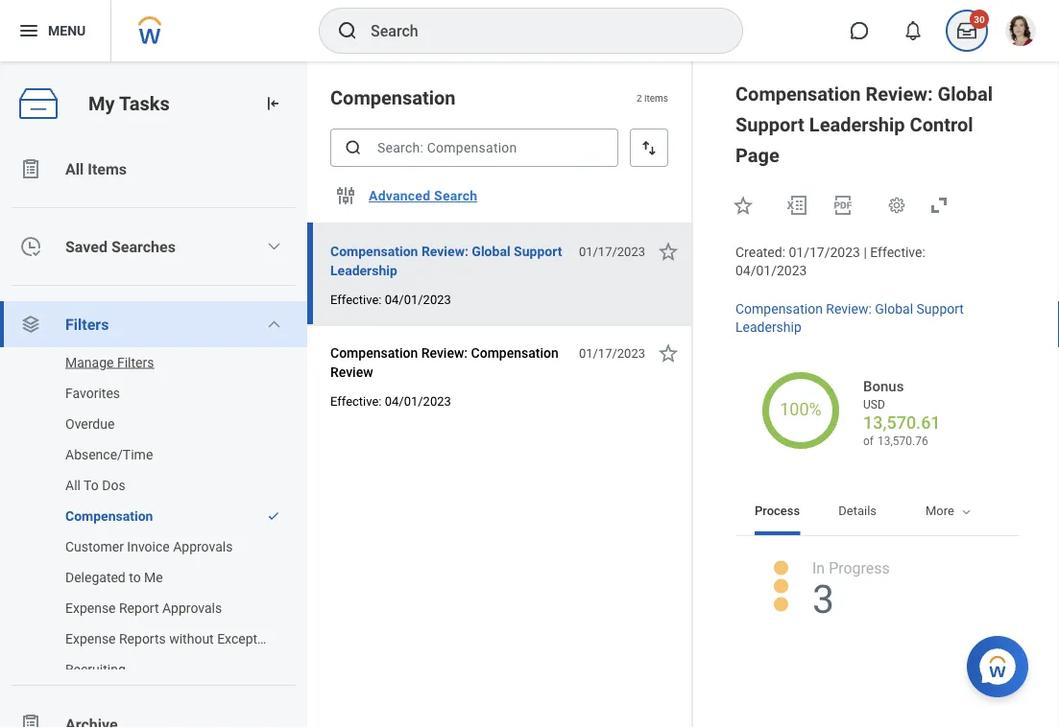 Task type: vqa. For each thing, say whether or not it's contained in the screenshot.
for
no



Task type: describe. For each thing, give the bounding box(es) containing it.
3
[[812, 577, 834, 623]]

advanced search
[[369, 188, 477, 204]]

group inside 3 list
[[764, 651, 992, 722]]

3 group
[[764, 551, 992, 623]]

support inside compensation review: global support leadership control page
[[736, 113, 805, 136]]

employee participation
[[915, 504, 1043, 518]]

configure image
[[334, 184, 357, 207]]

saved
[[65, 238, 107, 256]]

13,570.76
[[878, 435, 928, 448]]

employee
[[915, 504, 969, 518]]

expense for expense reports without exceptions
[[65, 631, 116, 647]]

profile logan mcneil image
[[1005, 15, 1036, 50]]

compensation review: global support leadership button
[[330, 240, 568, 282]]

effective: for compensation review: compensation review
[[330, 394, 382, 409]]

all for all to dos
[[65, 478, 81, 494]]

to
[[84, 478, 99, 494]]

compensation review: global support leadership link
[[736, 297, 964, 335]]

progress
[[829, 559, 890, 578]]

menu
[[48, 23, 86, 39]]

01/17/2023 for compensation review: compensation review
[[579, 346, 645, 361]]

fullscreen image
[[928, 194, 951, 217]]

process
[[755, 504, 800, 518]]

04/01/2023 for support
[[385, 292, 451, 307]]

in progress 3
[[812, 559, 890, 623]]

items
[[644, 92, 668, 104]]

expense for expense report approvals
[[65, 601, 116, 616]]

2 items
[[637, 92, 668, 104]]

compensation inside compensation button
[[65, 508, 153, 524]]

review
[[330, 364, 373, 380]]

bonus usd 13,570.61 of 13,570.76
[[863, 378, 941, 448]]

sort image
[[639, 138, 659, 157]]

approvals for customer invoice approvals
[[173, 539, 233, 555]]

100%
[[780, 400, 822, 420]]

customer invoice approvals
[[65, 539, 233, 555]]

approvals for expense report approvals
[[162, 601, 222, 616]]

expense report approvals
[[65, 601, 222, 616]]

control
[[910, 113, 973, 136]]

30 button
[[946, 10, 989, 52]]

1 vertical spatial compensation review: global support leadership
[[736, 301, 964, 335]]

chevron down image for filters
[[266, 317, 282, 332]]

manage
[[65, 355, 114, 371]]

delegated to me button
[[0, 563, 288, 593]]

invoice
[[127, 539, 170, 555]]

review: down created: 01/17/2023 | effective: 04/01/2023
[[826, 301, 872, 317]]

advanced search button
[[361, 177, 485, 215]]

compensation review: global support leadership inside button
[[330, 243, 562, 278]]

0 horizontal spatial star image
[[657, 240, 680, 263]]

all to dos
[[65, 478, 125, 494]]

view printable version (pdf) image
[[832, 194, 855, 217]]

chevron down image for saved searches
[[266, 239, 282, 254]]

clock check image
[[19, 235, 42, 258]]

report
[[119, 601, 159, 616]]

0 vertical spatial star image
[[732, 194, 755, 217]]

all for all items
[[65, 160, 84, 178]]

customer invoice approvals button
[[0, 532, 288, 563]]

of
[[863, 435, 874, 448]]

13,570.61
[[863, 413, 941, 434]]

global inside compensation review: global support leadership control page
[[938, 83, 993, 105]]

inbox large image
[[957, 21, 977, 40]]

transformation import image
[[263, 94, 282, 113]]

2
[[637, 92, 642, 104]]

notifications large image
[[904, 21, 923, 40]]

my tasks element containing my tasks
[[0, 61, 307, 729]]

favorites button
[[0, 378, 288, 409]]

search image
[[344, 138, 363, 157]]

|
[[864, 245, 867, 261]]

absence/time button
[[0, 440, 288, 470]]

Search: Compensation text field
[[330, 129, 618, 167]]

menu button
[[0, 0, 111, 61]]

filters inside 'dropdown button'
[[65, 315, 109, 334]]

perspective image
[[19, 313, 42, 336]]

leadership inside compensation review: global support leadership control page
[[809, 113, 905, 136]]

customer
[[65, 539, 124, 555]]

recruiting
[[65, 662, 126, 678]]

in
[[812, 559, 825, 578]]

clipboard image
[[19, 713, 42, 729]]

exceptions
[[217, 631, 283, 647]]

more
[[926, 504, 954, 518]]



Task type: locate. For each thing, give the bounding box(es) containing it.
tab list containing process
[[736, 490, 1043, 536]]

leadership
[[809, 113, 905, 136], [330, 263, 397, 278], [736, 319, 802, 335]]

0 vertical spatial my tasks element
[[940, 10, 994, 52]]

04/01/2023 inside created: 01/17/2023 | effective: 04/01/2023
[[736, 263, 807, 279]]

dos
[[102, 478, 125, 494]]

check image
[[267, 510, 280, 523]]

approvals inside expense report approvals button
[[162, 601, 222, 616]]

approvals inside customer invoice approvals button
[[173, 539, 233, 555]]

all left items
[[65, 160, 84, 178]]

me
[[144, 570, 163, 586]]

1 horizontal spatial my tasks element
[[940, 10, 994, 52]]

1 vertical spatial approvals
[[162, 601, 222, 616]]

expense inside button
[[65, 631, 116, 647]]

0 vertical spatial compensation review: global support leadership
[[330, 243, 562, 278]]

compensation button
[[0, 501, 257, 532]]

compensation review: compensation review button
[[330, 342, 568, 384]]

1 vertical spatial expense
[[65, 631, 116, 647]]

0 vertical spatial effective:
[[870, 245, 926, 261]]

all
[[65, 160, 84, 178], [65, 478, 81, 494]]

to
[[129, 570, 141, 586]]

filters up the favorites button
[[117, 355, 154, 371]]

compensation
[[736, 83, 861, 105], [330, 86, 456, 109], [330, 243, 418, 259], [736, 301, 823, 317], [330, 345, 418, 361], [471, 345, 559, 361], [65, 508, 153, 524]]

2 expense from the top
[[65, 631, 116, 647]]

filters
[[65, 315, 109, 334], [117, 355, 154, 371]]

effective: 04/01/2023 down "review"
[[330, 394, 451, 409]]

global down 'search'
[[472, 243, 510, 259]]

effective: up "review"
[[330, 292, 382, 307]]

1 horizontal spatial support
[[736, 113, 805, 136]]

compensation inside compensation review: global support leadership link
[[736, 301, 823, 317]]

1 expense from the top
[[65, 601, 116, 616]]

manage filters
[[65, 355, 154, 371]]

filters button
[[0, 302, 307, 348]]

all left the to
[[65, 478, 81, 494]]

delegated
[[65, 570, 126, 586]]

saved searches button
[[0, 224, 307, 270]]

effective:
[[870, 245, 926, 261], [330, 292, 382, 307], [330, 394, 382, 409]]

30
[[974, 13, 985, 25]]

list containing all items
[[0, 146, 307, 729]]

1 chevron down image from the top
[[266, 239, 282, 254]]

approvals right invoice
[[173, 539, 233, 555]]

effective: for compensation review: global support leadership
[[330, 292, 382, 307]]

04/01/2023 for review
[[385, 394, 451, 409]]

workday assistant region
[[967, 629, 1036, 698]]

1 horizontal spatial global
[[875, 301, 913, 317]]

0 vertical spatial support
[[736, 113, 805, 136]]

0 vertical spatial 04/01/2023
[[736, 263, 807, 279]]

0 vertical spatial effective: 04/01/2023
[[330, 292, 451, 307]]

01/17/2023
[[579, 244, 645, 259], [789, 245, 860, 261], [579, 346, 645, 361]]

04/01/2023 down compensation review: compensation review
[[385, 394, 451, 409]]

without
[[169, 631, 214, 647]]

effective: 04/01/2023 down compensation review: global support leadership button
[[330, 292, 451, 307]]

0 vertical spatial all
[[65, 160, 84, 178]]

gear image
[[887, 196, 906, 215]]

04/01/2023
[[736, 263, 807, 279], [385, 292, 451, 307], [385, 394, 451, 409]]

3 list item
[[811, 558, 891, 623]]

1 horizontal spatial compensation review: global support leadership
[[736, 301, 964, 335]]

star image
[[732, 194, 755, 217], [657, 240, 680, 263]]

2 vertical spatial 04/01/2023
[[385, 394, 451, 409]]

delegated to me
[[65, 570, 163, 586]]

details
[[839, 504, 877, 518]]

1 vertical spatial all
[[65, 478, 81, 494]]

1 vertical spatial chevron down image
[[266, 317, 282, 332]]

my tasks
[[88, 92, 170, 115]]

support inside compensation review: global support leadership button
[[514, 243, 562, 259]]

leadership inside compensation review: global support leadership link
[[736, 319, 802, 335]]

expense up recruiting
[[65, 631, 116, 647]]

expense inside button
[[65, 601, 116, 616]]

filters up manage at the left of the page
[[65, 315, 109, 334]]

0 horizontal spatial compensation review: global support leadership
[[330, 243, 562, 278]]

0 vertical spatial leadership
[[809, 113, 905, 136]]

all items
[[65, 160, 127, 178]]

1 vertical spatial global
[[472, 243, 510, 259]]

1 vertical spatial 04/01/2023
[[385, 292, 451, 307]]

review: inside compensation review: global support leadership control page
[[866, 83, 933, 105]]

1 vertical spatial filters
[[117, 355, 154, 371]]

my
[[88, 92, 115, 115]]

1 horizontal spatial filters
[[117, 355, 154, 371]]

2 vertical spatial global
[[875, 301, 913, 317]]

my tasks element containing 30
[[940, 10, 994, 52]]

tasks
[[119, 92, 170, 115]]

saved searches
[[65, 238, 176, 256]]

1 vertical spatial effective:
[[330, 292, 382, 307]]

3 list
[[755, 551, 1001, 729]]

compensation review: global support leadership down 'search'
[[330, 243, 562, 278]]

compensation inside compensation review: global support leadership button
[[330, 243, 418, 259]]

advanced
[[369, 188, 430, 204]]

support
[[736, 113, 805, 136], [514, 243, 562, 259], [917, 301, 964, 317]]

2 vertical spatial effective:
[[330, 394, 382, 409]]

1 vertical spatial support
[[514, 243, 562, 259]]

chevron down image inside saved searches "dropdown button"
[[266, 239, 282, 254]]

0 vertical spatial filters
[[65, 315, 109, 334]]

1 vertical spatial leadership
[[330, 263, 397, 278]]

compensation review: global support leadership
[[330, 243, 562, 278], [736, 301, 964, 335]]

global down created: 01/17/2023 | effective: 04/01/2023
[[875, 301, 913, 317]]

leadership down the 'created:' at the top
[[736, 319, 802, 335]]

chevron down image
[[266, 239, 282, 254], [266, 317, 282, 332]]

chevron down image inside filters 'dropdown button'
[[266, 317, 282, 332]]

compensation review: compensation review
[[330, 345, 559, 380]]

01/17/2023 for compensation review: global support leadership
[[579, 244, 645, 259]]

overdue button
[[0, 409, 288, 440]]

group
[[764, 651, 992, 722]]

1 horizontal spatial leadership
[[736, 319, 802, 335]]

absence/time
[[65, 447, 153, 463]]

0 vertical spatial approvals
[[173, 539, 233, 555]]

global up control
[[938, 83, 993, 105]]

effective: 04/01/2023
[[330, 292, 451, 307], [330, 394, 451, 409]]

usd
[[863, 398, 885, 412]]

2 horizontal spatial global
[[938, 83, 993, 105]]

favorites
[[65, 386, 120, 401]]

participation
[[972, 504, 1043, 518]]

recruiting button
[[0, 655, 288, 686]]

1 horizontal spatial star image
[[732, 194, 755, 217]]

star image up the 'created:' at the top
[[732, 194, 755, 217]]

expense report approvals button
[[0, 593, 288, 624]]

0 horizontal spatial leadership
[[330, 263, 397, 278]]

0 vertical spatial global
[[938, 83, 993, 105]]

04/01/2023 down the 'created:' at the top
[[736, 263, 807, 279]]

1 effective: 04/01/2023 from the top
[[330, 292, 451, 307]]

0 vertical spatial chevron down image
[[266, 239, 282, 254]]

support inside compensation review: global support leadership link
[[917, 301, 964, 317]]

review: down compensation review: global support leadership button
[[421, 345, 468, 361]]

star image
[[657, 342, 680, 365]]

tab list
[[736, 490, 1043, 536]]

approvals up "without" at the bottom left
[[162, 601, 222, 616]]

Search Workday  search field
[[371, 10, 703, 52]]

clipboard image
[[19, 157, 42, 181]]

expense reports without exceptions
[[65, 631, 283, 647]]

effective: inside created: 01/17/2023 | effective: 04/01/2023
[[870, 245, 926, 261]]

compensation review: global support leadership control page
[[736, 83, 993, 167]]

all to dos button
[[0, 470, 288, 501]]

0 horizontal spatial my tasks element
[[0, 61, 307, 729]]

0 horizontal spatial global
[[472, 243, 510, 259]]

list containing manage filters
[[0, 348, 307, 686]]

2 horizontal spatial support
[[917, 301, 964, 317]]

2 vertical spatial support
[[917, 301, 964, 317]]

reports
[[119, 631, 166, 647]]

2 effective: 04/01/2023 from the top
[[330, 394, 451, 409]]

list
[[0, 146, 307, 729], [0, 348, 307, 686]]

search image
[[336, 19, 359, 42]]

expense down delegated on the left of the page
[[65, 601, 116, 616]]

0 horizontal spatial filters
[[65, 315, 109, 334]]

1 all from the top
[[65, 160, 84, 178]]

review: inside compensation review: compensation review
[[421, 345, 468, 361]]

approvals
[[173, 539, 233, 555], [162, 601, 222, 616]]

manage filters button
[[0, 348, 288, 378]]

item list element
[[307, 61, 693, 729]]

1 vertical spatial star image
[[657, 240, 680, 263]]

0 vertical spatial expense
[[65, 601, 116, 616]]

created: 01/17/2023 | effective: 04/01/2023
[[736, 245, 929, 279]]

bonus
[[863, 378, 904, 395]]

review: up control
[[866, 83, 933, 105]]

compensation inside compensation review: global support leadership control page
[[736, 83, 861, 105]]

2 all from the top
[[65, 478, 81, 494]]

items
[[88, 160, 127, 178]]

searches
[[111, 238, 176, 256]]

effective: right |
[[870, 245, 926, 261]]

expense
[[65, 601, 116, 616], [65, 631, 116, 647]]

0 horizontal spatial support
[[514, 243, 562, 259]]

review:
[[866, 83, 933, 105], [421, 243, 468, 259], [826, 301, 872, 317], [421, 345, 468, 361]]

global inside button
[[472, 243, 510, 259]]

page
[[736, 144, 779, 167]]

my tasks element
[[940, 10, 994, 52], [0, 61, 307, 729]]

1 vertical spatial effective: 04/01/2023
[[330, 394, 451, 409]]

global
[[938, 83, 993, 105], [472, 243, 510, 259], [875, 301, 913, 317]]

export to excel image
[[785, 194, 808, 217]]

effective: 04/01/2023 for compensation review: global support leadership
[[330, 292, 451, 307]]

2 chevron down image from the top
[[266, 317, 282, 332]]

search
[[434, 188, 477, 204]]

1 vertical spatial my tasks element
[[0, 61, 307, 729]]

compensation review: global support leadership down created: 01/17/2023 | effective: 04/01/2023
[[736, 301, 964, 335]]

leadership inside compensation review: global support leadership button
[[330, 263, 397, 278]]

01/17/2023 inside created: 01/17/2023 | effective: 04/01/2023
[[789, 245, 860, 261]]

04/01/2023 down compensation review: global support leadership button
[[385, 292, 451, 307]]

leadership down configure icon
[[330, 263, 397, 278]]

leadership up the 'view printable version (pdf)' image
[[809, 113, 905, 136]]

effective: 04/01/2023 for compensation review: compensation review
[[330, 394, 451, 409]]

review: down 'search'
[[421, 243, 468, 259]]

effective: down "review"
[[330, 394, 382, 409]]

star image left the 'created:' at the top
[[657, 240, 680, 263]]

2 vertical spatial leadership
[[736, 319, 802, 335]]

all items button
[[0, 146, 307, 192]]

filters inside button
[[117, 355, 154, 371]]

created:
[[736, 245, 785, 261]]

1 list from the top
[[0, 146, 307, 729]]

expense reports without exceptions button
[[0, 624, 288, 655]]

2 list from the top
[[0, 348, 307, 686]]

justify image
[[17, 19, 40, 42]]

overdue
[[65, 416, 115, 432]]

2 horizontal spatial leadership
[[809, 113, 905, 136]]



